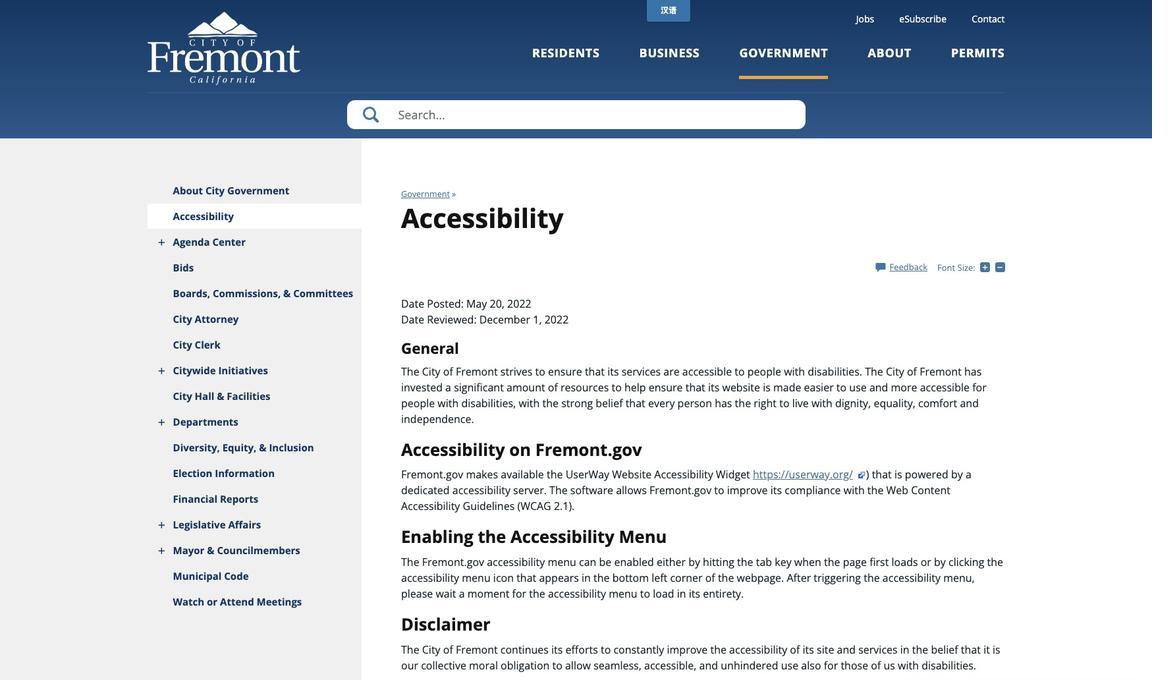 Task type: locate. For each thing, give the bounding box(es) containing it.
citywide initiatives
[[173, 364, 268, 377]]

use left also
[[781, 658, 799, 673]]

0 vertical spatial ensure
[[548, 364, 582, 379]]

0 vertical spatial about
[[868, 45, 912, 61]]

1 vertical spatial government link
[[401, 188, 450, 200]]

font size:
[[938, 262, 976, 273]]

a inside the "enabling the accessibility menu the fremont.gov accessibility menu can be enabled either by hitting the tab key when the page first loads or by clicking the accessibility menu icon that appears in the bottom left corner of the webpage. after triggering the accessibility menu, please wait a moment for the accessibility menu to load in its entirety."
[[459, 586, 465, 601]]

1 horizontal spatial has
[[965, 364, 982, 379]]

contact link
[[972, 13, 1005, 25]]

jobs link
[[857, 13, 875, 25]]

0 horizontal spatial a
[[446, 380, 451, 394]]

bids link
[[147, 255, 362, 281]]

clicking
[[949, 555, 985, 569]]

or right watch
[[207, 595, 218, 608]]

1 vertical spatial has
[[715, 396, 732, 410]]

fremont up moral
[[456, 642, 498, 657]]

0 horizontal spatial use
[[781, 658, 799, 673]]

menu up moment
[[462, 571, 491, 585]]

accessibility down appears
[[548, 586, 606, 601]]

help
[[625, 380, 646, 394]]

to inside the "enabling the accessibility menu the fremont.gov accessibility menu can be enabled either by hitting the tab key when the page first loads or by clicking the accessibility menu icon that appears in the bottom left corner of the webpage. after triggering the accessibility menu, please wait a moment for the accessibility menu to load in its entirety."
[[640, 586, 651, 601]]

that down help
[[626, 396, 646, 410]]

0 horizontal spatial people
[[401, 396, 435, 410]]

fremont up significant at the bottom left
[[456, 364, 498, 379]]

accessible up comfort
[[920, 380, 970, 394]]

right
[[754, 396, 777, 410]]

1 horizontal spatial improve
[[727, 483, 768, 498]]

0 vertical spatial menu
[[548, 555, 577, 569]]

every
[[648, 396, 675, 410]]

0 vertical spatial accessible
[[683, 364, 732, 379]]

services
[[622, 364, 661, 379], [859, 642, 898, 657]]

the up 2.1).
[[550, 483, 568, 498]]

live
[[793, 396, 809, 410]]

appears
[[539, 571, 579, 585]]

icon
[[494, 571, 514, 585]]

2 horizontal spatial by
[[952, 467, 963, 482]]

that right icon
[[517, 571, 537, 585]]

fremont for disclaimer
[[456, 642, 498, 657]]

0 horizontal spatial for
[[512, 586, 527, 601]]

people down "invested"
[[401, 396, 435, 410]]

menu up appears
[[548, 555, 577, 569]]

0 horizontal spatial disabilities.
[[808, 364, 863, 379]]

a right powered
[[966, 467, 972, 482]]

of down the general
[[443, 364, 453, 379]]

accessibility inside ) that is powered by a dedicated accessibility server. the software allows fremont.gov to improve its compliance with the web content accessibility guidelines (wcag 2.1).
[[401, 499, 460, 514]]

legislative
[[173, 518, 226, 531]]

0 horizontal spatial improve
[[667, 642, 708, 657]]

accessibility down 'makes'
[[453, 483, 511, 498]]

0 vertical spatial use
[[850, 380, 867, 394]]

to up seamless,
[[601, 642, 611, 657]]

1 vertical spatial use
[[781, 658, 799, 673]]

2 horizontal spatial a
[[966, 467, 972, 482]]

load
[[653, 586, 675, 601]]

a inside the general the city of fremont strives to ensure that its services are accessible to people with disabilities. the city of fremont has invested a significant amount of resources to help ensure that its website is made easier to use and more accessible for people with disabilities, with the strong belief that every person has the right to live with dignity, equality, comfort and independence.
[[446, 380, 451, 394]]

server.
[[513, 483, 547, 498]]

fremont inside disclaimer the city of fremont continues its efforts to constantly improve the accessibility of its site and services in the belief that it is our collective moral obligation to allow seamless, accessible, and unhindered use also for those of us with disabilities.
[[456, 642, 498, 657]]

date left posted:
[[401, 296, 425, 311]]

with up made at the bottom right
[[784, 364, 805, 379]]

1 vertical spatial services
[[859, 642, 898, 657]]

fremont up comfort
[[920, 364, 962, 379]]

its down https://userway.org/
[[771, 483, 782, 498]]

2 horizontal spatial government
[[740, 45, 829, 61]]

a
[[446, 380, 451, 394], [966, 467, 972, 482], [459, 586, 465, 601]]

attend
[[220, 595, 254, 608]]

accessibility up unhindered
[[730, 642, 788, 657]]

accessibility
[[401, 200, 564, 236], [173, 210, 234, 223], [401, 438, 505, 461], [655, 467, 714, 482], [401, 499, 460, 514], [511, 525, 615, 548]]

esubscribe
[[900, 13, 947, 25]]

2 vertical spatial menu
[[609, 586, 638, 601]]

1 horizontal spatial for
[[824, 658, 838, 673]]

1 horizontal spatial disabilities.
[[922, 658, 977, 673]]

first
[[870, 555, 889, 569]]

0 horizontal spatial government
[[227, 184, 289, 197]]

use inside disclaimer the city of fremont continues its efforts to constantly improve the accessibility of its site and services in the belief that it is our collective moral obligation to allow seamless, accessible, and unhindered use also for those of us with disabilities.
[[781, 658, 799, 673]]

significant
[[454, 380, 504, 394]]

1 vertical spatial accessible
[[920, 380, 970, 394]]

its left efforts
[[552, 642, 563, 657]]

services up help
[[622, 364, 661, 379]]

0 vertical spatial government link
[[740, 45, 829, 79]]

fremont.gov inside the "enabling the accessibility menu the fremont.gov accessibility menu can be enabled either by hitting the tab key when the page first loads or by clicking the accessibility menu icon that appears in the bottom left corner of the webpage. after triggering the accessibility menu, please wait a moment for the accessibility menu to load in its entirety."
[[422, 555, 484, 569]]

fremont.gov down enabling
[[422, 555, 484, 569]]

city clerk
[[173, 338, 221, 351]]

has
[[965, 364, 982, 379], [715, 396, 732, 410]]

2 vertical spatial in
[[901, 642, 910, 657]]

compliance
[[785, 483, 841, 498]]

2022 up "december"
[[508, 296, 532, 311]]

0 vertical spatial services
[[622, 364, 661, 379]]

0 horizontal spatial menu
[[462, 571, 491, 585]]

with
[[784, 364, 805, 379], [438, 396, 459, 410], [519, 396, 540, 410], [812, 396, 833, 410], [844, 483, 865, 498], [898, 658, 919, 673]]

date posted: may 20, 2022 date reviewed: december 1, 2022
[[401, 296, 569, 327]]

business
[[640, 45, 700, 61]]

0 horizontal spatial about
[[173, 184, 203, 197]]

city up "invested"
[[422, 364, 441, 379]]

the
[[401, 364, 420, 379], [865, 364, 884, 379], [550, 483, 568, 498], [401, 555, 420, 569], [401, 642, 420, 657]]

2 date from the top
[[401, 312, 425, 327]]

collective
[[421, 658, 467, 673]]

& inside "link"
[[283, 287, 291, 300]]

that right )
[[872, 467, 892, 482]]

government for government accessibility
[[401, 188, 450, 200]]

by
[[952, 467, 963, 482], [689, 555, 701, 569], [935, 555, 946, 569]]

or inside watch or attend meetings link
[[207, 595, 218, 608]]

ensure up resources
[[548, 364, 582, 379]]

hitting
[[703, 555, 735, 569]]

1 horizontal spatial is
[[895, 467, 903, 482]]

1 horizontal spatial use
[[850, 380, 867, 394]]

1 vertical spatial for
[[512, 586, 527, 601]]

for inside disclaimer the city of fremont continues its efforts to constantly improve the accessibility of its site and services in the belief that it is our collective moral obligation to allow seamless, accessible, and unhindered use also for those of us with disabilities.
[[824, 658, 838, 673]]

the inside the "enabling the accessibility menu the fremont.gov accessibility menu can be enabled either by hitting the tab key when the page first loads or by clicking the accessibility menu icon that appears in the bottom left corner of the webpage. after triggering the accessibility menu, please wait a moment for the accessibility menu to load in its entirety."
[[401, 555, 420, 569]]

1 vertical spatial or
[[207, 595, 218, 608]]

city inside disclaimer the city of fremont continues its efforts to constantly improve the accessibility of its site and services in the belief that it is our collective moral obligation to allow seamless, accessible, and unhindered use also for those of us with disabilities.
[[422, 642, 441, 657]]

and up equality,
[[870, 380, 889, 394]]

for
[[973, 380, 987, 394], [512, 586, 527, 601], [824, 658, 838, 673]]

1 horizontal spatial 2022
[[545, 312, 569, 327]]

& left the committees
[[283, 287, 291, 300]]

fremont
[[456, 364, 498, 379], [920, 364, 962, 379], [456, 642, 498, 657]]

with right compliance at right bottom
[[844, 483, 865, 498]]

allow
[[565, 658, 591, 673]]

by up "menu,"
[[935, 555, 946, 569]]

belief down resources
[[596, 396, 623, 410]]

accessibility inside the "enabling the accessibility menu the fremont.gov accessibility menu can be enabled either by hitting the tab key when the page first loads or by clicking the accessibility menu icon that appears in the bottom left corner of the webpage. after triggering the accessibility menu, please wait a moment for the accessibility menu to load in its entirety."
[[511, 525, 615, 548]]

1 vertical spatial menu
[[462, 571, 491, 585]]

its down the corner
[[689, 586, 701, 601]]

0 vertical spatial disabilities.
[[808, 364, 863, 379]]

a right "invested"
[[446, 380, 451, 394]]

those
[[841, 658, 869, 673]]

its inside the "enabling the accessibility menu the fremont.gov accessibility menu can be enabled either by hitting the tab key when the page first loads or by clicking the accessibility menu icon that appears in the bottom left corner of the webpage. after triggering the accessibility menu, please wait a moment for the accessibility menu to load in its entirety."
[[689, 586, 701, 601]]

1 vertical spatial about
[[173, 184, 203, 197]]

1 vertical spatial disabilities.
[[922, 658, 977, 673]]

services up us
[[859, 642, 898, 657]]

0 vertical spatial date
[[401, 296, 425, 311]]

to
[[535, 364, 546, 379], [735, 364, 745, 379], [612, 380, 622, 394], [837, 380, 847, 394], [780, 396, 790, 410], [715, 483, 725, 498], [640, 586, 651, 601], [601, 642, 611, 657], [553, 658, 563, 673]]

page
[[843, 555, 867, 569]]

improve
[[727, 483, 768, 498], [667, 642, 708, 657]]

strong
[[562, 396, 593, 410]]

posted:
[[427, 296, 464, 311]]

0 vertical spatial for
[[973, 380, 987, 394]]

that up resources
[[585, 364, 605, 379]]

0 vertical spatial is
[[763, 380, 771, 394]]

ensure up 'every'
[[649, 380, 683, 394]]

(wcag
[[518, 499, 551, 514]]

2 horizontal spatial for
[[973, 380, 987, 394]]

to left load
[[640, 586, 651, 601]]

government
[[740, 45, 829, 61], [227, 184, 289, 197], [401, 188, 450, 200]]

improve down widget
[[727, 483, 768, 498]]

2 vertical spatial is
[[993, 642, 1001, 657]]

disabilities. right us
[[922, 658, 977, 673]]

reports
[[220, 492, 259, 505]]

about city government link
[[147, 178, 362, 204]]

accessibility inside ) that is powered by a dedicated accessibility server. the software allows fremont.gov to improve its compliance with the web content accessibility guidelines (wcag 2.1).
[[453, 483, 511, 498]]

city
[[206, 184, 225, 197], [173, 312, 192, 326], [173, 338, 192, 351], [422, 364, 441, 379], [886, 364, 905, 379], [173, 389, 192, 403], [422, 642, 441, 657]]

constantly
[[614, 642, 665, 657]]

are
[[664, 364, 680, 379]]

comfort
[[919, 396, 958, 410]]

that left it
[[961, 642, 981, 657]]

is up web
[[895, 467, 903, 482]]

1 horizontal spatial government
[[401, 188, 450, 200]]

disclaimer
[[401, 613, 491, 636]]

that inside disclaimer the city of fremont continues its efforts to constantly improve the accessibility of its site and services in the belief that it is our collective moral obligation to allow seamless, accessible, and unhindered use also for those of us with disabilities.
[[961, 642, 981, 657]]

the inside ) that is powered by a dedicated accessibility server. the software allows fremont.gov to improve its compliance with the web content accessibility guidelines (wcag 2.1).
[[868, 483, 884, 498]]

webpage.
[[737, 571, 784, 585]]

1 vertical spatial belief
[[932, 642, 959, 657]]

to inside ) that is powered by a dedicated accessibility server. the software allows fremont.gov to improve its compliance with the web content accessibility guidelines (wcag 2.1).
[[715, 483, 725, 498]]

2 horizontal spatial menu
[[609, 586, 638, 601]]

0 horizontal spatial ensure
[[548, 364, 582, 379]]

1 horizontal spatial about
[[868, 45, 912, 61]]

by up the corner
[[689, 555, 701, 569]]

key
[[775, 555, 792, 569]]

1 vertical spatial a
[[966, 467, 972, 482]]

belief left it
[[932, 642, 959, 657]]

2 vertical spatial a
[[459, 586, 465, 601]]

0 horizontal spatial or
[[207, 595, 218, 608]]

improve inside disclaimer the city of fremont continues its efforts to constantly improve the accessibility of its site and services in the belief that it is our collective moral obligation to allow seamless, accessible, and unhindered use also for those of us with disabilities.
[[667, 642, 708, 657]]

2 horizontal spatial is
[[993, 642, 1001, 657]]

the up equality,
[[865, 364, 884, 379]]

0 vertical spatial a
[[446, 380, 451, 394]]

fremont.gov right allows
[[650, 483, 712, 498]]

belief inside disclaimer the city of fremont continues its efforts to constantly improve the accessibility of its site and services in the belief that it is our collective moral obligation to allow seamless, accessible, and unhindered use also for those of us with disabilities.
[[932, 642, 959, 657]]

financial reports link
[[147, 486, 362, 512]]

feedback
[[890, 261, 928, 273]]

1 vertical spatial people
[[401, 396, 435, 410]]

https://userway.org/
[[753, 467, 853, 482]]

code
[[224, 569, 249, 583]]

about down jobs
[[868, 45, 912, 61]]

services inside disclaimer the city of fremont continues its efforts to constantly improve the accessibility of its site and services in the belief that it is our collective moral obligation to allow seamless, accessible, and unhindered use also for those of us with disabilities.
[[859, 642, 898, 657]]

december
[[480, 312, 531, 327]]

with inside ) that is powered by a dedicated accessibility server. the software allows fremont.gov to improve its compliance with the web content accessibility guidelines (wcag 2.1).
[[844, 483, 865, 498]]

0 vertical spatial 2022
[[508, 296, 532, 311]]

dedicated
[[401, 483, 450, 498]]

watch or attend meetings link
[[147, 589, 362, 615]]

to left allow
[[553, 658, 563, 673]]

business link
[[640, 45, 700, 79]]

in inside disclaimer the city of fremont continues its efforts to constantly improve the accessibility of its site and services in the belief that it is our collective moral obligation to allow seamless, accessible, and unhindered use also for those of us with disabilities.
[[901, 642, 910, 657]]

that
[[585, 364, 605, 379], [686, 380, 706, 394], [626, 396, 646, 410], [872, 467, 892, 482], [517, 571, 537, 585], [961, 642, 981, 657]]

its
[[608, 364, 619, 379], [708, 380, 720, 394], [771, 483, 782, 498], [689, 586, 701, 601], [552, 642, 563, 657], [803, 642, 815, 657]]

moment
[[468, 586, 510, 601]]

disabilities. up easier
[[808, 364, 863, 379]]

belief
[[596, 396, 623, 410], [932, 642, 959, 657]]

is right it
[[993, 642, 1001, 657]]

to up dignity,
[[837, 380, 847, 394]]

1 horizontal spatial services
[[859, 642, 898, 657]]

government link
[[740, 45, 829, 79], [401, 188, 450, 200]]

with down the amount
[[519, 396, 540, 410]]

0 vertical spatial belief
[[596, 396, 623, 410]]

powered
[[905, 467, 949, 482]]

legislative affairs
[[173, 518, 261, 531]]

0 vertical spatial in
[[582, 571, 591, 585]]

a right wait
[[459, 586, 465, 601]]

1 horizontal spatial in
[[677, 586, 686, 601]]

the inside ) that is powered by a dedicated accessibility server. the software allows fremont.gov to improve its compliance with the web content accessibility guidelines (wcag 2.1).
[[550, 483, 568, 498]]

financial reports
[[173, 492, 259, 505]]

the up our
[[401, 642, 420, 657]]

use
[[850, 380, 867, 394], [781, 658, 799, 673]]

use inside the general the city of fremont strives to ensure that its services are accessible to people with disabilities. the city of fremont has invested a significant amount of resources to help ensure that its website is made easier to use and more accessible for people with disabilities, with the strong belief that every person has the right to live with dignity, equality, comfort and independence.
[[850, 380, 867, 394]]

city up collective
[[422, 642, 441, 657]]

0 horizontal spatial services
[[622, 364, 661, 379]]

2 horizontal spatial in
[[901, 642, 910, 657]]

0 vertical spatial or
[[921, 555, 932, 569]]

general the city of fremont strives to ensure that its services are accessible to people with disabilities. the city of fremont has invested a significant amount of resources to help ensure that its website is made easier to use and more accessible for people with disabilities, with the strong belief that every person has the right to live with dignity, equality, comfort and independence.
[[401, 338, 987, 426]]

1 horizontal spatial people
[[748, 364, 782, 379]]

about up agenda
[[173, 184, 203, 197]]

strives
[[501, 364, 533, 379]]

& right hall
[[217, 389, 224, 403]]

improve up accessible,
[[667, 642, 708, 657]]

0 horizontal spatial government link
[[401, 188, 450, 200]]

makes
[[466, 467, 498, 482]]

1 date from the top
[[401, 296, 425, 311]]

disabilities. inside disclaimer the city of fremont continues its efforts to constantly improve the accessibility of its site and services in the belief that it is our collective moral obligation to allow seamless, accessible, and unhindered use also for those of us with disabilities.
[[922, 658, 977, 673]]

of left us
[[871, 658, 881, 673]]

0 vertical spatial improve
[[727, 483, 768, 498]]

to down widget
[[715, 483, 725, 498]]

city up more at right bottom
[[886, 364, 905, 379]]

2022 right 1,
[[545, 312, 569, 327]]

1 horizontal spatial menu
[[548, 555, 577, 569]]

menu down the bottom
[[609, 586, 638, 601]]

people up made at the bottom right
[[748, 364, 782, 379]]

city up accessibility link
[[206, 184, 225, 197]]

2 vertical spatial for
[[824, 658, 838, 673]]

https://userway.org/ link
[[753, 467, 866, 482]]

1 horizontal spatial a
[[459, 586, 465, 601]]

1 vertical spatial ensure
[[649, 380, 683, 394]]

accessible up person
[[683, 364, 732, 379]]

& for inclusion
[[259, 441, 267, 454]]

accessibility up icon
[[487, 555, 545, 569]]

fremont.gov inside ) that is powered by a dedicated accessibility server. the software allows fremont.gov to improve its compliance with the web content accessibility guidelines (wcag 2.1).
[[650, 483, 712, 498]]

date up the general
[[401, 312, 425, 327]]

or right loads
[[921, 555, 932, 569]]

1 vertical spatial is
[[895, 467, 903, 482]]

city down 'boards,'
[[173, 312, 192, 326]]

0 horizontal spatial is
[[763, 380, 771, 394]]

1 vertical spatial 2022
[[545, 312, 569, 327]]

or
[[921, 555, 932, 569], [207, 595, 218, 608]]

government inside government accessibility
[[401, 188, 450, 200]]

1 vertical spatial improve
[[667, 642, 708, 657]]

of down hitting
[[706, 571, 716, 585]]

the up please
[[401, 555, 420, 569]]

0 horizontal spatial belief
[[596, 396, 623, 410]]

1 horizontal spatial or
[[921, 555, 932, 569]]

its up person
[[708, 380, 720, 394]]

mayor & councilmembers
[[173, 544, 300, 557]]

0 horizontal spatial accessible
[[683, 364, 732, 379]]

is inside disclaimer the city of fremont continues its efforts to constantly improve the accessibility of its site and services in the belief that it is our collective moral obligation to allow seamless, accessible, and unhindered use also for those of us with disabilities.
[[993, 642, 1001, 657]]

Search text field
[[347, 100, 806, 129]]

is up right
[[763, 380, 771, 394]]

to left live
[[780, 396, 790, 410]]

& right equity,
[[259, 441, 267, 454]]

by right powered
[[952, 467, 963, 482]]

0 horizontal spatial has
[[715, 396, 732, 410]]

menu
[[548, 555, 577, 569], [462, 571, 491, 585], [609, 586, 638, 601]]

1 vertical spatial date
[[401, 312, 425, 327]]

municipal
[[173, 569, 222, 583]]

&
[[283, 287, 291, 300], [217, 389, 224, 403], [259, 441, 267, 454], [207, 544, 215, 557]]

1 horizontal spatial belief
[[932, 642, 959, 657]]

columnusercontrol3 main content
[[362, 138, 1008, 680]]



Task type: vqa. For each thing, say whether or not it's contained in the screenshot.
Bids link
yes



Task type: describe. For each thing, give the bounding box(es) containing it.
disabilities,
[[462, 396, 516, 410]]

belief inside the general the city of fremont strives to ensure that its services are accessible to people with disabilities. the city of fremont has invested a significant amount of resources to help ensure that its website is made easier to use and more accessible for people with disabilities, with the strong belief that every person has the right to live with dignity, equality, comfort and independence.
[[596, 396, 623, 410]]

widget
[[716, 467, 751, 482]]

-
[[1005, 261, 1008, 273]]

bottom
[[613, 571, 649, 585]]

to up website
[[735, 364, 745, 379]]

enabled
[[615, 555, 654, 569]]

residents
[[532, 45, 600, 61]]

please
[[401, 586, 433, 601]]

website
[[612, 467, 652, 482]]

with down easier
[[812, 396, 833, 410]]

the up "invested"
[[401, 364, 420, 379]]

wait
[[436, 586, 456, 601]]

a inside ) that is powered by a dedicated accessibility server. the software allows fremont.gov to improve its compliance with the web content accessibility guidelines (wcag 2.1).
[[966, 467, 972, 482]]

0 vertical spatial people
[[748, 364, 782, 379]]

may
[[467, 296, 487, 311]]

after
[[787, 571, 811, 585]]

allows
[[616, 483, 647, 498]]

information
[[215, 467, 275, 480]]

more
[[891, 380, 918, 394]]

departments
[[173, 415, 238, 428]]

city left hall
[[173, 389, 192, 403]]

permits
[[952, 45, 1005, 61]]

is inside the general the city of fremont strives to ensure that its services are accessible to people with disabilities. the city of fremont has invested a significant amount of resources to help ensure that its website is made easier to use and more accessible for people with disabilities, with the strong belief that every person has the right to live with dignity, equality, comfort and independence.
[[763, 380, 771, 394]]

invested
[[401, 380, 443, 394]]

clerk
[[195, 338, 221, 351]]

dignity,
[[836, 396, 871, 410]]

municipal code link
[[147, 563, 362, 589]]

residents link
[[532, 45, 600, 79]]

and right accessible,
[[700, 658, 718, 673]]

menu
[[619, 525, 667, 548]]

our
[[401, 658, 418, 673]]

hall
[[195, 389, 214, 403]]

1 horizontal spatial by
[[935, 555, 946, 569]]

accessibility down loads
[[883, 571, 941, 585]]

20,
[[490, 296, 505, 311]]

to up the amount
[[535, 364, 546, 379]]

2.1).
[[554, 499, 575, 514]]

0 horizontal spatial in
[[582, 571, 591, 585]]

font size: link
[[938, 262, 976, 273]]

that inside ) that is powered by a dedicated accessibility server. the software allows fremont.gov to improve its compliance with the web content accessibility guidelines (wcag 2.1).
[[872, 467, 892, 482]]

election information
[[173, 467, 275, 480]]

content
[[912, 483, 951, 498]]

0 horizontal spatial by
[[689, 555, 701, 569]]

1 horizontal spatial government link
[[740, 45, 829, 79]]

seamless,
[[594, 658, 642, 673]]

font
[[938, 262, 956, 273]]

city attorney
[[173, 312, 239, 326]]

tab
[[756, 555, 772, 569]]

site
[[817, 642, 835, 657]]

of up collective
[[443, 642, 453, 657]]

its up resources
[[608, 364, 619, 379]]

by inside ) that is powered by a dedicated accessibility server. the software allows fremont.gov to improve its compliance with the web content accessibility guidelines (wcag 2.1).
[[952, 467, 963, 482]]

meetings
[[257, 595, 302, 608]]

its inside ) that is powered by a dedicated accessibility server. the software allows fremont.gov to improve its compliance with the web content accessibility guidelines (wcag 2.1).
[[771, 483, 782, 498]]

and right comfort
[[961, 396, 979, 410]]

when
[[795, 555, 822, 569]]

councilmembers
[[217, 544, 300, 557]]

and up the those
[[837, 642, 856, 657]]

agenda center
[[173, 235, 246, 248]]

1,
[[533, 312, 542, 327]]

with inside disclaimer the city of fremont continues its efforts to constantly improve the accessibility of its site and services in the belief that it is our collective moral obligation to allow seamless, accessible, and unhindered use also for those of us with disabilities.
[[898, 658, 919, 673]]

amount
[[507, 380, 545, 394]]

1 vertical spatial in
[[677, 586, 686, 601]]

or inside the "enabling the accessibility menu the fremont.gov accessibility menu can be enabled either by hitting the tab key when the page first loads or by clicking the accessibility menu icon that appears in the bottom left corner of the webpage. after triggering the accessibility menu, please wait a moment for the accessibility menu to load in its entirety."
[[921, 555, 932, 569]]

election information link
[[147, 461, 362, 486]]

of right the amount
[[548, 380, 558, 394]]

left
[[652, 571, 668, 585]]

boards, commissions, & committees link
[[147, 281, 362, 306]]

that inside the "enabling the accessibility menu the fremont.gov accessibility menu can be enabled either by hitting the tab key when the page first loads or by clicking the accessibility menu icon that appears in the bottom left corner of the webpage. after triggering the accessibility menu, please wait a moment for the accessibility menu to load in its entirety."
[[517, 571, 537, 585]]

legislative affairs link
[[147, 512, 362, 538]]

fremont for general
[[456, 364, 498, 379]]

its up also
[[803, 642, 815, 657]]

of left site
[[790, 642, 800, 657]]

improve inside ) that is powered by a dedicated accessibility server. the software allows fremont.gov to improve its compliance with the web content accessibility guidelines (wcag 2.1).
[[727, 483, 768, 498]]

website
[[723, 380, 761, 394]]

for inside the general the city of fremont strives to ensure that its services are accessible to people with disabilities. the city of fremont has invested a significant amount of resources to help ensure that its website is made easier to use and more accessible for people with disabilities, with the strong belief that every person has the right to live with dignity, equality, comfort and independence.
[[973, 380, 987, 394]]

attorney
[[195, 312, 239, 326]]

election
[[173, 467, 212, 480]]

software
[[571, 483, 614, 498]]

1 horizontal spatial ensure
[[649, 380, 683, 394]]

initiatives
[[218, 364, 268, 377]]

accessibility link
[[147, 204, 362, 229]]

fremont.gov up dedicated
[[401, 467, 463, 482]]

city left clerk
[[173, 338, 192, 351]]

accessibility up please
[[401, 571, 459, 585]]

government for government
[[740, 45, 829, 61]]

continues
[[501, 642, 549, 657]]

to left help
[[612, 380, 622, 394]]

agenda
[[173, 235, 210, 248]]

also
[[802, 658, 822, 673]]

of up more at right bottom
[[907, 364, 917, 379]]

loads
[[892, 555, 918, 569]]

about city government
[[173, 184, 289, 197]]

) that is powered by a dedicated accessibility server. the software allows fremont.gov to improve its compliance with the web content accessibility guidelines (wcag 2.1).
[[401, 467, 972, 514]]

on
[[510, 438, 531, 461]]

+
[[991, 261, 996, 273]]

citywide
[[173, 364, 216, 377]]

person
[[678, 396, 712, 410]]

permits link
[[952, 45, 1005, 79]]

facilities
[[227, 389, 271, 403]]

enabling the accessibility menu the fremont.gov accessibility menu can be enabled either by hitting the tab key when the page first loads or by clicking the accessibility menu icon that appears in the bottom left corner of the webpage. after triggering the accessibility menu, please wait a moment for the accessibility menu to load in its entirety.
[[401, 525, 1004, 601]]

0 horizontal spatial 2022
[[508, 296, 532, 311]]

about link
[[868, 45, 912, 79]]

the inside disclaimer the city of fremont continues its efforts to constantly improve the accessibility of its site and services in the belief that it is our collective moral obligation to allow seamless, accessible, and unhindered use also for those of us with disabilities.
[[401, 642, 420, 657]]

enabling
[[401, 525, 474, 548]]

feedback link
[[876, 261, 928, 273]]

independence.
[[401, 412, 474, 426]]

& for facilities
[[217, 389, 224, 403]]

watch or attend meetings
[[173, 595, 302, 608]]

that up person
[[686, 380, 706, 394]]

diversity, equity, & inclusion
[[173, 441, 314, 454]]

general
[[401, 338, 459, 358]]

0 vertical spatial has
[[965, 364, 982, 379]]

about for about city government
[[173, 184, 203, 197]]

fremont.gov up userway
[[536, 438, 642, 461]]

for inside the "enabling the accessibility menu the fremont.gov accessibility menu can be enabled either by hitting the tab key when the page first loads or by clicking the accessibility menu icon that appears in the bottom left corner of the webpage. after triggering the accessibility menu, please wait a moment for the accessibility menu to load in its entirety."
[[512, 586, 527, 601]]

with up independence. on the left bottom of page
[[438, 396, 459, 410]]

1 horizontal spatial accessible
[[920, 380, 970, 394]]

- link
[[995, 261, 1008, 273]]

jobs
[[857, 13, 875, 25]]

accessibility on fremont.gov
[[401, 438, 642, 461]]

& right mayor at the bottom left of page
[[207, 544, 215, 557]]

agenda center link
[[147, 229, 362, 255]]

equity,
[[223, 441, 257, 454]]

disabilities. inside the general the city of fremont strives to ensure that its services are accessible to people with disabilities. the city of fremont has invested a significant amount of resources to help ensure that its website is made easier to use and more accessible for people with disabilities, with the strong belief that every person has the right to live with dignity, equality, comfort and independence.
[[808, 364, 863, 379]]

is inside ) that is powered by a dedicated accessibility server. the software allows fremont.gov to improve its compliance with the web content accessibility guidelines (wcag 2.1).
[[895, 467, 903, 482]]

size:
[[958, 262, 976, 273]]

about for about
[[868, 45, 912, 61]]

corner
[[671, 571, 703, 585]]

city hall & facilities link
[[147, 384, 362, 409]]

city clerk link
[[147, 332, 362, 358]]

services inside the general the city of fremont strives to ensure that its services are accessible to people with disabilities. the city of fremont has invested a significant amount of resources to help ensure that its website is made easier to use and more accessible for people with disabilities, with the strong belief that every person has the right to live with dignity, equality, comfort and independence.
[[622, 364, 661, 379]]

accessibility inside disclaimer the city of fremont continues its efforts to constantly improve the accessibility of its site and services in the belief that it is our collective moral obligation to allow seamless, accessible, and unhindered use also for those of us with disabilities.
[[730, 642, 788, 657]]

reviewed:
[[427, 312, 477, 327]]

userway
[[566, 467, 610, 482]]

of inside the "enabling the accessibility menu the fremont.gov accessibility menu can be enabled either by hitting the tab key when the page first loads or by clicking the accessibility menu icon that appears in the bottom left corner of the webpage. after triggering the accessibility menu, please wait a moment for the accessibility menu to load in its entirety."
[[706, 571, 716, 585]]

& for committees
[[283, 287, 291, 300]]



